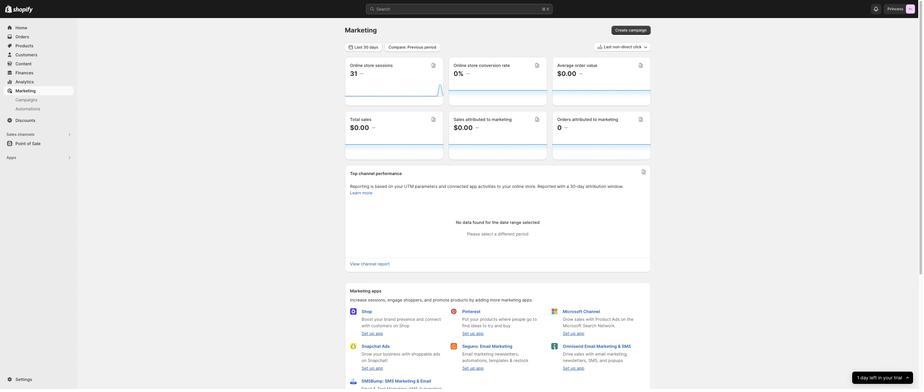 Task type: vqa. For each thing, say whether or not it's contained in the screenshot.


Task type: describe. For each thing, give the bounding box(es) containing it.
no change image for total sales
[[372, 125, 375, 130]]

found
[[473, 220, 484, 225]]

k
[[547, 6, 550, 12]]

finances link
[[4, 68, 73, 77]]

shop boost your brand presence and connect with customers on shop set up app
[[362, 309, 441, 336]]

& inside seguno: email marketing email marketing newsletters, automations, templates & restock set up app
[[510, 358, 513, 363]]

average
[[558, 63, 574, 68]]

select
[[481, 232, 493, 237]]

1 microsoft from the top
[[563, 309, 583, 314]]

of
[[27, 141, 31, 146]]

try
[[488, 323, 494, 328]]

discounts
[[15, 118, 35, 123]]

orders link
[[4, 32, 73, 41]]

top
[[350, 171, 358, 176]]

average order value
[[558, 63, 598, 68]]

increase
[[350, 298, 367, 303]]

shopify image
[[13, 7, 33, 13]]

your left online
[[502, 184, 511, 189]]

finances
[[15, 70, 33, 75]]

please
[[467, 232, 480, 237]]

channel
[[584, 309, 600, 314]]

up inside omnisend email marketing & sms drive sales with email marketing, newsletters, sms, and popups set up app
[[571, 366, 576, 371]]

pinterest
[[462, 309, 481, 314]]

0 horizontal spatial sms
[[385, 379, 394, 384]]

last non-direct click button
[[594, 43, 651, 52]]

set up app link for pinterest put your products where people go to find ideas to try and buy set up app
[[462, 331, 484, 336]]

omnisend email marketing & sms link
[[563, 344, 631, 349]]

last for last non-direct click
[[604, 44, 612, 49]]

app inside snapchat ads grow your business with shoppable ads on snapchat! set up app
[[376, 366, 383, 371]]

products
[[15, 43, 33, 48]]

no change image for sales attributed to marketing
[[476, 125, 479, 130]]

last 30 days button
[[345, 43, 382, 52]]

reported
[[538, 184, 556, 189]]

day inside reporting is based on your utm parameters and connected app activities to your online store. reported with a 30-day attribution window. learn more
[[578, 184, 585, 189]]

⌘
[[542, 6, 546, 12]]

on inside microsoft channel grow sales with product ads on the microsoft search network. set up app
[[621, 317, 626, 322]]

attribution
[[586, 184, 607, 189]]

set inside omnisend email marketing & sms drive sales with email marketing, newsletters, sms, and popups set up app
[[563, 366, 570, 371]]

on inside shop boost your brand presence and connect with customers on shop set up app
[[393, 323, 398, 328]]

set inside seguno: email marketing email marketing newsletters, automations, templates & restock set up app
[[462, 366, 469, 371]]

marketing up increase
[[350, 289, 371, 294]]

up inside microsoft channel grow sales with product ads on the microsoft search network. set up app
[[571, 331, 576, 336]]

product
[[596, 317, 611, 322]]

$0.00 for average
[[558, 70, 577, 78]]

and inside pinterest put your products where people go to find ideas to try and buy set up app
[[495, 323, 502, 328]]

set up app link for omnisend email marketing & sms drive sales with email marketing, newsletters, sms, and popups set up app
[[563, 366, 585, 371]]

search inside microsoft channel grow sales with product ads on the microsoft search network. set up app
[[583, 323, 597, 328]]

and left promote
[[424, 298, 432, 303]]

adding
[[476, 298, 489, 303]]

marketing inside seguno: email marketing email marketing newsletters, automations, templates & restock set up app
[[474, 352, 494, 357]]

create
[[616, 28, 628, 33]]

online for 31
[[350, 63, 363, 68]]

compare: previous period
[[389, 45, 436, 49]]

marketing down analytics
[[15, 88, 36, 93]]

smsbump: sms marketing & email
[[362, 379, 431, 384]]

0 horizontal spatial shop
[[362, 309, 372, 314]]

set inside microsoft channel grow sales with product ads on the microsoft search network. set up app
[[563, 331, 570, 336]]

seguno: email marketing email marketing newsletters, automations, templates & restock set up app
[[462, 344, 529, 371]]

your inside pinterest put your products where people go to find ideas to try and buy set up app
[[470, 317, 479, 322]]

attributed for $0.00
[[466, 117, 486, 122]]

1 day left in your trial button
[[853, 372, 914, 384]]

date
[[500, 220, 509, 225]]

ideas
[[471, 323, 482, 328]]

app inside pinterest put your products where people go to find ideas to try and buy set up app
[[476, 331, 484, 336]]

orders for orders attributed to marketing
[[558, 117, 571, 122]]

no change image for orders attributed to marketing
[[565, 125, 568, 130]]

window.
[[608, 184, 624, 189]]

order
[[575, 63, 586, 68]]

on inside reporting is based on your utm parameters and connected app activities to your online store. reported with a 30-day attribution window. learn more
[[388, 184, 393, 189]]

snapchat
[[362, 344, 381, 349]]

store.
[[525, 184, 537, 189]]

last non-direct click
[[604, 44, 642, 49]]

compare:
[[389, 45, 407, 49]]

reporting is based on your utm parameters and connected app activities to your online store. reported with a 30-day attribution window. learn more
[[350, 184, 624, 195]]

automations link
[[4, 104, 73, 113]]

newsletters, inside omnisend email marketing & sms drive sales with email marketing, newsletters, sms, and popups set up app
[[563, 358, 587, 363]]

your inside shop boost your brand presence and connect with customers on shop set up app
[[374, 317, 383, 322]]

up inside shop boost your brand presence and connect with customers on shop set up app
[[370, 331, 375, 336]]

connect
[[425, 317, 441, 322]]

with inside omnisend email marketing & sms drive sales with email marketing, newsletters, sms, and popups set up app
[[586, 352, 594, 357]]

sales channels
[[6, 132, 35, 137]]

settings link
[[4, 375, 73, 384]]

home link
[[4, 23, 73, 32]]

channel for top
[[359, 171, 375, 176]]

$0.00 for sales
[[454, 124, 473, 132]]

customers
[[371, 323, 392, 328]]

for
[[486, 220, 491, 225]]

set up app link for shop boost your brand presence and connect with customers on shop set up app
[[362, 331, 383, 336]]

days
[[370, 45, 378, 49]]

no change image for average order value
[[579, 71, 583, 76]]

point
[[15, 141, 26, 146]]

up inside pinterest put your products where people go to find ideas to try and buy set up app
[[470, 331, 475, 336]]

apps
[[6, 155, 16, 160]]

online
[[512, 184, 524, 189]]

app inside reporting is based on your utm parameters and connected app activities to your online store. reported with a 30-day attribution window. learn more
[[470, 184, 477, 189]]

automations,
[[462, 358, 488, 363]]

compare: previous period button
[[385, 43, 440, 52]]

create campaign
[[616, 28, 647, 33]]

30-
[[570, 184, 578, 189]]

reporting
[[350, 184, 370, 189]]

email right "seguno:"
[[480, 344, 491, 349]]

network.
[[598, 323, 616, 328]]

ads
[[433, 352, 441, 357]]

on inside snapchat ads grow your business with shoppable ads on snapchat! set up app
[[362, 358, 367, 363]]

email down "shoppable" at the bottom left of the page
[[421, 379, 431, 384]]

period inside dropdown button
[[425, 45, 436, 49]]

grow for microsoft
[[563, 317, 574, 322]]

0 horizontal spatial a
[[495, 232, 497, 237]]

left
[[870, 375, 877, 381]]

campaign
[[629, 28, 647, 33]]

non-
[[613, 44, 622, 49]]

smsbump:
[[362, 379, 384, 384]]

marketing inside seguno: email marketing email marketing newsletters, automations, templates & restock set up app
[[492, 344, 513, 349]]

princess image
[[906, 5, 916, 14]]

with inside shop boost your brand presence and connect with customers on shop set up app
[[362, 323, 370, 328]]

based
[[375, 184, 387, 189]]

0%
[[454, 70, 464, 78]]

report
[[378, 261, 390, 267]]

pinterest put your products where people go to find ideas to try and buy set up app
[[462, 309, 537, 336]]

shop link
[[362, 309, 372, 314]]

point of sale button
[[0, 139, 77, 148]]

business
[[383, 352, 401, 357]]

create campaign button
[[612, 26, 651, 35]]

view
[[350, 261, 360, 267]]

online store conversion rate
[[454, 63, 510, 68]]

30
[[364, 45, 369, 49]]

sale
[[32, 141, 41, 146]]

set inside shop boost your brand presence and connect with customers on shop set up app
[[362, 331, 368, 336]]

point of sale
[[15, 141, 41, 146]]

$0.00 for total
[[350, 124, 369, 132]]

brand
[[384, 317, 396, 322]]

store for 0%
[[468, 63, 478, 68]]

& for sms
[[618, 344, 621, 349]]



Task type: locate. For each thing, give the bounding box(es) containing it.
set down automations,
[[462, 366, 469, 371]]

2 horizontal spatial $0.00
[[558, 70, 577, 78]]

1 online from the left
[[350, 63, 363, 68]]

microsoft channel grow sales with product ads on the microsoft search network. set up app
[[563, 309, 634, 336]]

your inside snapchat ads grow your business with shoppable ads on snapchat! set up app
[[373, 352, 382, 357]]

& inside omnisend email marketing & sms drive sales with email marketing, newsletters, sms, and popups set up app
[[618, 344, 621, 349]]

people
[[512, 317, 526, 322]]

connected
[[448, 184, 469, 189]]

no change image
[[360, 71, 364, 76], [466, 71, 470, 76], [579, 71, 583, 76], [372, 125, 375, 130], [476, 125, 479, 130], [565, 125, 568, 130]]

with right business
[[402, 352, 410, 357]]

channel inside button
[[361, 261, 377, 267]]

1 vertical spatial grow
[[362, 352, 372, 357]]

drive
[[563, 352, 573, 357]]

orders for orders
[[15, 34, 29, 39]]

app down automations,
[[476, 366, 484, 371]]

up down snapchat!
[[370, 366, 375, 371]]

campaigns
[[15, 97, 38, 102]]

data
[[463, 220, 472, 225]]

31
[[350, 70, 358, 78]]

1 horizontal spatial &
[[510, 358, 513, 363]]

2 vertical spatial sales
[[575, 352, 585, 357]]

1 store from the left
[[364, 63, 374, 68]]

more inside reporting is based on your utm parameters and connected app activities to your online store. reported with a 30-day attribution window. learn more
[[363, 190, 373, 195]]

settings
[[15, 377, 32, 382]]

marketing up templates
[[492, 344, 513, 349]]

sales inside omnisend email marketing & sms drive sales with email marketing, newsletters, sms, and popups set up app
[[575, 352, 585, 357]]

day
[[578, 184, 585, 189], [861, 375, 869, 381]]

day right 1
[[861, 375, 869, 381]]

$0.00 down sales attributed to marketing
[[454, 124, 473, 132]]

customers link
[[4, 50, 73, 59]]

marketing up last 30 days dropdown button
[[345, 26, 377, 34]]

0 horizontal spatial attributed
[[466, 117, 486, 122]]

and left connect
[[417, 317, 424, 322]]

0 horizontal spatial online
[[350, 63, 363, 68]]

sales for sales attributed to marketing
[[454, 117, 465, 122]]

last 30 days
[[355, 45, 378, 49]]

online for 0%
[[454, 63, 467, 68]]

sales channels button
[[4, 130, 73, 139]]

presence
[[397, 317, 415, 322]]

set up app link down the drive
[[563, 366, 585, 371]]

the
[[492, 220, 499, 225], [627, 317, 634, 322]]

princess
[[888, 6, 904, 11]]

grow inside microsoft channel grow sales with product ads on the microsoft search network. set up app
[[563, 317, 574, 322]]

attributed for 0
[[572, 117, 592, 122]]

period down range
[[516, 232, 529, 237]]

1 vertical spatial search
[[583, 323, 597, 328]]

sales inside microsoft channel grow sales with product ads on the microsoft search network. set up app
[[575, 317, 585, 322]]

& left restock
[[510, 358, 513, 363]]

and inside omnisend email marketing & sms drive sales with email marketing, newsletters, sms, and popups set up app
[[600, 358, 607, 363]]

app down snapchat!
[[376, 366, 383, 371]]

the right for at the bottom
[[492, 220, 499, 225]]

app down ideas
[[476, 331, 484, 336]]

activities
[[478, 184, 496, 189]]

with up sms, at the right of page
[[586, 352, 594, 357]]

0 vertical spatial day
[[578, 184, 585, 189]]

products inside pinterest put your products where people go to find ideas to try and buy set up app
[[480, 317, 498, 322]]

0 horizontal spatial products
[[451, 298, 468, 303]]

0 vertical spatial more
[[363, 190, 373, 195]]

grow inside snapchat ads grow your business with shoppable ads on snapchat! set up app
[[362, 352, 372, 357]]

0 vertical spatial ads
[[612, 317, 620, 322]]

1 horizontal spatial store
[[468, 63, 478, 68]]

last left 30
[[355, 45, 363, 49]]

increase sessions, engage shoppers, and promote products by adding more marketing apps.
[[350, 298, 533, 303]]

set up app link for microsoft channel grow sales with product ads on the microsoft search network. set up app
[[563, 331, 585, 336]]

on right product
[[621, 317, 626, 322]]

1 vertical spatial day
[[861, 375, 869, 381]]

up down ideas
[[470, 331, 475, 336]]

no change image for online store conversion rate
[[466, 71, 470, 76]]

0 vertical spatial channel
[[359, 171, 375, 176]]

online up 31
[[350, 63, 363, 68]]

performance
[[376, 171, 402, 176]]

1 vertical spatial microsoft
[[563, 323, 582, 328]]

campaigns link
[[4, 95, 73, 104]]

0 vertical spatial newsletters,
[[495, 352, 519, 357]]

search
[[377, 6, 390, 12], [583, 323, 597, 328]]

sms up marketing,
[[622, 344, 631, 349]]

microsoft channel link
[[563, 309, 600, 314]]

automations
[[15, 106, 40, 111]]

0 horizontal spatial store
[[364, 63, 374, 68]]

0 vertical spatial sms
[[622, 344, 631, 349]]

app inside seguno: email marketing email marketing newsletters, automations, templates & restock set up app
[[476, 366, 484, 371]]

sales down omnisend
[[575, 352, 585, 357]]

app inside omnisend email marketing & sms drive sales with email marketing, newsletters, sms, and popups set up app
[[577, 366, 585, 371]]

microsoft left channel
[[563, 309, 583, 314]]

app up omnisend
[[577, 331, 585, 336]]

1 vertical spatial sms
[[385, 379, 394, 384]]

set down snapchat!
[[362, 366, 368, 371]]

1 vertical spatial newsletters,
[[563, 358, 587, 363]]

orders inside 'orders' link
[[15, 34, 29, 39]]

0 horizontal spatial ads
[[382, 344, 390, 349]]

selected
[[523, 220, 540, 225]]

to inside reporting is based on your utm parameters and connected app activities to your online store. reported with a 30-day attribution window. learn more
[[497, 184, 501, 189]]

microsoft down the microsoft channel link
[[563, 323, 582, 328]]

channel for view
[[361, 261, 377, 267]]

0 vertical spatial orders
[[15, 34, 29, 39]]

your
[[395, 184, 403, 189], [502, 184, 511, 189], [374, 317, 383, 322], [470, 317, 479, 322], [373, 352, 382, 357], [884, 375, 893, 381]]

the inside microsoft channel grow sales with product ads on the microsoft search network. set up app
[[627, 317, 634, 322]]

on down brand
[[393, 323, 398, 328]]

$0.00 down "total sales"
[[350, 124, 369, 132]]

email down "seguno:"
[[462, 352, 473, 357]]

pinterest link
[[462, 309, 481, 314]]

0 vertical spatial sales
[[361, 117, 372, 122]]

period right previous
[[425, 45, 436, 49]]

ads inside microsoft channel grow sales with product ads on the microsoft search network. set up app
[[612, 317, 620, 322]]

app left activities
[[470, 184, 477, 189]]

more right the adding
[[490, 298, 500, 303]]

with down boost
[[362, 323, 370, 328]]

1 horizontal spatial a
[[567, 184, 569, 189]]

1 vertical spatial orders
[[558, 117, 571, 122]]

1 horizontal spatial $0.00
[[454, 124, 473, 132]]

learn more link
[[350, 190, 373, 195]]

1 vertical spatial period
[[516, 232, 529, 237]]

sessions
[[375, 63, 393, 68]]

with inside reporting is based on your utm parameters and connected app activities to your online store. reported with a 30-day attribution window. learn more
[[557, 184, 566, 189]]

email
[[596, 352, 606, 357]]

app down customers
[[376, 331, 383, 336]]

snapchat!
[[368, 358, 388, 363]]

day left attribution at top
[[578, 184, 585, 189]]

2 store from the left
[[468, 63, 478, 68]]

snapchat ads link
[[362, 344, 390, 349]]

store for 31
[[364, 63, 374, 68]]

sales inside button
[[6, 132, 17, 137]]

email up email at the right
[[585, 344, 596, 349]]

day inside dropdown button
[[861, 375, 869, 381]]

marketing up email at the right
[[597, 344, 617, 349]]

0 horizontal spatial orders
[[15, 34, 29, 39]]

popups
[[609, 358, 623, 363]]

0 horizontal spatial last
[[355, 45, 363, 49]]

orders
[[15, 34, 29, 39], [558, 117, 571, 122]]

0 horizontal spatial newsletters,
[[495, 352, 519, 357]]

up down automations,
[[470, 366, 475, 371]]

& for email
[[417, 379, 420, 384]]

sms right the smsbump:
[[385, 379, 394, 384]]

app inside shop boost your brand presence and connect with customers on shop set up app
[[376, 331, 383, 336]]

channel right view
[[361, 261, 377, 267]]

shopify image
[[5, 5, 12, 13]]

0 vertical spatial the
[[492, 220, 499, 225]]

marketing,
[[607, 352, 628, 357]]

up inside seguno: email marketing email marketing newsletters, automations, templates & restock set up app
[[470, 366, 475, 371]]

sales down the microsoft channel link
[[575, 317, 585, 322]]

1 horizontal spatial products
[[480, 317, 498, 322]]

1 horizontal spatial ads
[[612, 317, 620, 322]]

0 horizontal spatial &
[[417, 379, 420, 384]]

products up the try on the bottom of page
[[480, 317, 498, 322]]

period
[[425, 45, 436, 49], [516, 232, 529, 237]]

ads inside snapchat ads grow your business with shoppable ads on snapchat! set up app
[[382, 344, 390, 349]]

products left the by
[[451, 298, 468, 303]]

previous
[[408, 45, 424, 49]]

0 vertical spatial shop
[[362, 309, 372, 314]]

parameters
[[415, 184, 438, 189]]

email inside omnisend email marketing & sms drive sales with email marketing, newsletters, sms, and popups set up app
[[585, 344, 596, 349]]

last for last 30 days
[[355, 45, 363, 49]]

1 horizontal spatial day
[[861, 375, 869, 381]]

0 horizontal spatial $0.00
[[350, 124, 369, 132]]

2 last from the left
[[355, 45, 363, 49]]

and left connected
[[439, 184, 446, 189]]

0 vertical spatial &
[[618, 344, 621, 349]]

0 vertical spatial period
[[425, 45, 436, 49]]

trial
[[894, 375, 903, 381]]

app inside microsoft channel grow sales with product ads on the microsoft search network. set up app
[[577, 331, 585, 336]]

newsletters, up templates
[[495, 352, 519, 357]]

range
[[510, 220, 522, 225]]

your left the utm
[[395, 184, 403, 189]]

2 microsoft from the top
[[563, 323, 582, 328]]

1 horizontal spatial sales
[[454, 117, 465, 122]]

1 vertical spatial shop
[[399, 323, 410, 328]]

your up ideas
[[470, 317, 479, 322]]

restock
[[514, 358, 529, 363]]

store left conversion
[[468, 63, 478, 68]]

up
[[370, 331, 375, 336], [470, 331, 475, 336], [571, 331, 576, 336], [370, 366, 375, 371], [470, 366, 475, 371], [571, 366, 576, 371]]

set up snapchat
[[362, 331, 368, 336]]

point of sale link
[[4, 139, 73, 148]]

1 horizontal spatial more
[[490, 298, 500, 303]]

1 vertical spatial channel
[[361, 261, 377, 267]]

utm
[[404, 184, 414, 189]]

to
[[487, 117, 491, 122], [593, 117, 597, 122], [497, 184, 501, 189], [533, 317, 537, 322], [483, 323, 487, 328]]

and inside reporting is based on your utm parameters and connected app activities to your online store. reported with a 30-day attribution window. learn more
[[439, 184, 446, 189]]

2 online from the left
[[454, 63, 467, 68]]

seguno: email marketing link
[[462, 344, 513, 349]]

analytics link
[[4, 77, 73, 86]]

buy
[[503, 323, 511, 328]]

on left snapchat!
[[362, 358, 367, 363]]

shop
[[362, 309, 372, 314], [399, 323, 410, 328]]

& up marketing,
[[618, 344, 621, 349]]

1 horizontal spatial the
[[627, 317, 634, 322]]

0 vertical spatial a
[[567, 184, 569, 189]]

conversion
[[479, 63, 501, 68]]

up down the drive
[[571, 366, 576, 371]]

0 vertical spatial sales
[[454, 117, 465, 122]]

marketing
[[345, 26, 377, 34], [15, 88, 36, 93], [350, 289, 371, 294], [492, 344, 513, 349], [597, 344, 617, 349], [395, 379, 416, 384]]

set up app link down snapchat!
[[362, 366, 383, 371]]

more down is
[[363, 190, 373, 195]]

sessions,
[[368, 298, 386, 303]]

set up app link for seguno: email marketing email marketing newsletters, automations, templates & restock set up app
[[462, 366, 484, 371]]

and right the try on the bottom of page
[[495, 323, 502, 328]]

set up app link down automations,
[[462, 366, 484, 371]]

with inside microsoft channel grow sales with product ads on the microsoft search network. set up app
[[586, 317, 595, 322]]

with inside snapchat ads grow your business with shoppable ads on snapchat! set up app
[[402, 352, 410, 357]]

and inside shop boost your brand presence and connect with customers on shop set up app
[[417, 317, 424, 322]]

marketing apps
[[350, 289, 382, 294]]

set up app link
[[362, 331, 383, 336], [462, 331, 484, 336], [563, 331, 585, 336], [362, 366, 383, 371], [462, 366, 484, 371], [563, 366, 585, 371]]

set up app link down customers
[[362, 331, 383, 336]]

put
[[462, 317, 469, 322]]

0 vertical spatial microsoft
[[563, 309, 583, 314]]

0 horizontal spatial day
[[578, 184, 585, 189]]

newsletters, inside seguno: email marketing email marketing newsletters, automations, templates & restock set up app
[[495, 352, 519, 357]]

content link
[[4, 59, 73, 68]]

1 day left in your trial
[[857, 375, 903, 381]]

with down channel
[[586, 317, 595, 322]]

up down customers
[[370, 331, 375, 336]]

on
[[388, 184, 393, 189], [621, 317, 626, 322], [393, 323, 398, 328], [362, 358, 367, 363]]

1 horizontal spatial attributed
[[572, 117, 592, 122]]

1 vertical spatial the
[[627, 317, 634, 322]]

1 horizontal spatial orders
[[558, 117, 571, 122]]

no change image for online store sessions
[[360, 71, 364, 76]]

smsbump: sms marketing & email link
[[362, 379, 431, 384]]

engage
[[388, 298, 402, 303]]

newsletters, down the drive
[[563, 358, 587, 363]]

0 horizontal spatial sales
[[6, 132, 17, 137]]

total sales
[[350, 117, 372, 122]]

the right product
[[627, 317, 634, 322]]

ads up network. in the bottom of the page
[[612, 317, 620, 322]]

sales right "total"
[[361, 117, 372, 122]]

products link
[[4, 41, 73, 50]]

ads up business
[[382, 344, 390, 349]]

1 last from the left
[[604, 44, 612, 49]]

1 horizontal spatial last
[[604, 44, 612, 49]]

store left the 'sessions'
[[364, 63, 374, 68]]

1 horizontal spatial grow
[[563, 317, 574, 322]]

2 vertical spatial &
[[417, 379, 420, 384]]

set down the drive
[[563, 366, 570, 371]]

grow for snapchat!
[[362, 352, 372, 357]]

online up 0%
[[454, 63, 467, 68]]

last
[[604, 44, 612, 49], [355, 45, 363, 49]]

sales for sales channels
[[6, 132, 17, 137]]

marketing down snapchat ads grow your business with shoppable ads on snapchat! set up app
[[395, 379, 416, 384]]

1 horizontal spatial newsletters,
[[563, 358, 587, 363]]

orders down home
[[15, 34, 29, 39]]

home
[[15, 25, 27, 30]]

0 vertical spatial grow
[[563, 317, 574, 322]]

apps
[[372, 289, 382, 294]]

marketing
[[492, 117, 512, 122], [598, 117, 619, 122], [502, 298, 521, 303], [474, 352, 494, 357]]

1 horizontal spatial online
[[454, 63, 467, 68]]

set up app link down ideas
[[462, 331, 484, 336]]

channels
[[18, 132, 35, 137]]

your up snapchat!
[[373, 352, 382, 357]]

1 attributed from the left
[[466, 117, 486, 122]]

top channel performance
[[350, 171, 402, 176]]

app down omnisend
[[577, 366, 585, 371]]

1 vertical spatial sales
[[575, 317, 585, 322]]

grow down the microsoft channel link
[[563, 317, 574, 322]]

sms inside omnisend email marketing & sms drive sales with email marketing, newsletters, sms, and popups set up app
[[622, 344, 631, 349]]

grow down snapchat
[[362, 352, 372, 357]]

marketing inside omnisend email marketing & sms drive sales with email marketing, newsletters, sms, and popups set up app
[[597, 344, 617, 349]]

set up omnisend
[[563, 331, 570, 336]]

shop down presence
[[399, 323, 410, 328]]

online store sessions
[[350, 63, 393, 68]]

your up customers
[[374, 317, 383, 322]]

set down "find"
[[462, 331, 469, 336]]

set inside pinterest put your products where people go to find ideas to try and buy set up app
[[462, 331, 469, 336]]

1 vertical spatial ads
[[382, 344, 390, 349]]

channel right top
[[359, 171, 375, 176]]

0 horizontal spatial search
[[377, 6, 390, 12]]

shop up boost
[[362, 309, 372, 314]]

0 horizontal spatial period
[[425, 45, 436, 49]]

set up app link up omnisend
[[563, 331, 585, 336]]

a inside reporting is based on your utm parameters and connected app activities to your online store. reported with a 30-day attribution window. learn more
[[567, 184, 569, 189]]

1 horizontal spatial shop
[[399, 323, 410, 328]]

0 horizontal spatial grow
[[362, 352, 372, 357]]

1 horizontal spatial search
[[583, 323, 597, 328]]

email
[[480, 344, 491, 349], [585, 344, 596, 349], [462, 352, 473, 357], [421, 379, 431, 384]]

0 horizontal spatial the
[[492, 220, 499, 225]]

2 horizontal spatial &
[[618, 344, 621, 349]]

set inside snapchat ads grow your business with shoppable ads on snapchat! set up app
[[362, 366, 368, 371]]

0 vertical spatial search
[[377, 6, 390, 12]]

1 vertical spatial &
[[510, 358, 513, 363]]

1 horizontal spatial period
[[516, 232, 529, 237]]

1 vertical spatial sales
[[6, 132, 17, 137]]

your right 'in'
[[884, 375, 893, 381]]

up inside snapchat ads grow your business with shoppable ads on snapchat! set up app
[[370, 366, 375, 371]]

sales
[[361, 117, 372, 122], [575, 317, 585, 322], [575, 352, 585, 357]]

by
[[470, 298, 474, 303]]

direct
[[622, 44, 632, 49]]

view channel report
[[350, 261, 390, 267]]

1 horizontal spatial sms
[[622, 344, 631, 349]]

templates
[[489, 358, 509, 363]]

0 vertical spatial products
[[451, 298, 468, 303]]

1
[[857, 375, 860, 381]]

0
[[558, 124, 562, 132]]

with left 30-
[[557, 184, 566, 189]]

shoppable
[[412, 352, 432, 357]]

orders up 0
[[558, 117, 571, 122]]

a left 30-
[[567, 184, 569, 189]]

1 vertical spatial a
[[495, 232, 497, 237]]

1 vertical spatial more
[[490, 298, 500, 303]]

2 attributed from the left
[[572, 117, 592, 122]]

& down "shoppable" at the bottom left of the page
[[417, 379, 420, 384]]

1 vertical spatial products
[[480, 317, 498, 322]]

a right select
[[495, 232, 497, 237]]

on right based
[[388, 184, 393, 189]]

ads
[[612, 317, 620, 322], [382, 344, 390, 349]]

more
[[363, 190, 373, 195], [490, 298, 500, 303]]

0 horizontal spatial more
[[363, 190, 373, 195]]

view channel report button
[[346, 260, 394, 269]]

no
[[456, 220, 462, 225]]

rate
[[502, 63, 510, 68]]

$0.00 down average on the top
[[558, 70, 577, 78]]

and down email at the right
[[600, 358, 607, 363]]

your inside 1 day left in your trial dropdown button
[[884, 375, 893, 381]]

up up omnisend
[[571, 331, 576, 336]]

last left non-
[[604, 44, 612, 49]]

set up app link for snapchat ads grow your business with shoppable ads on snapchat! set up app
[[362, 366, 383, 371]]



